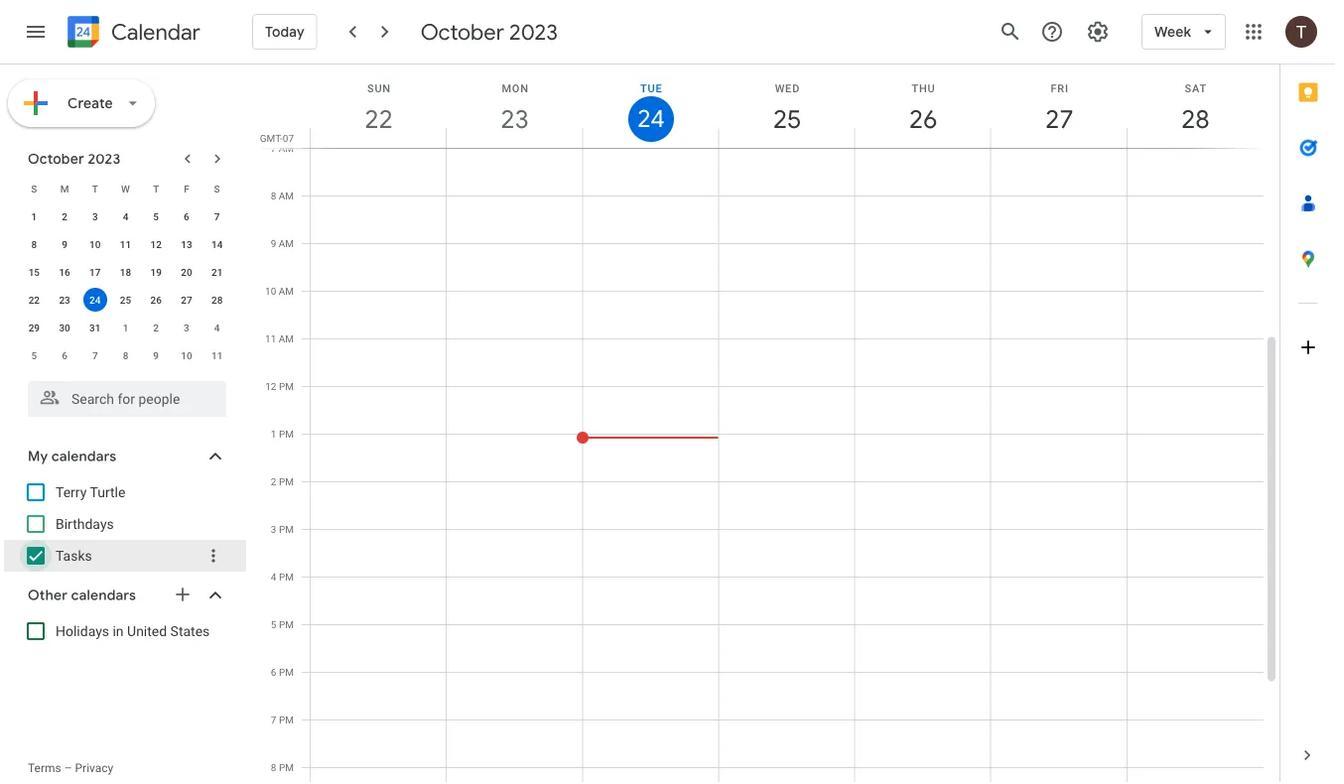 Task type: vqa. For each thing, say whether or not it's contained in the screenshot.


Task type: locate. For each thing, give the bounding box(es) containing it.
1 vertical spatial 4
[[214, 322, 220, 334]]

1 vertical spatial 25
[[120, 294, 131, 306]]

row up 11 element
[[19, 175, 232, 203]]

pm up 5 pm
[[279, 571, 294, 583]]

am
[[279, 142, 294, 154], [279, 190, 294, 202], [279, 237, 294, 249], [279, 285, 294, 297], [279, 333, 294, 345]]

5 down 4 pm
[[271, 619, 277, 630]]

24 cell
[[80, 286, 110, 314]]

pm up 4 pm
[[279, 523, 294, 535]]

october 2023 up m
[[28, 150, 121, 168]]

1 horizontal spatial 22
[[363, 103, 392, 136]]

privacy link
[[75, 762, 113, 775]]

0 vertical spatial 10
[[89, 238, 101, 250]]

5 row from the top
[[19, 286, 232, 314]]

1 for 'november 1' element
[[123, 322, 128, 334]]

7 up 8 pm
[[271, 714, 277, 726]]

october up m
[[28, 150, 84, 168]]

11 inside the november 11 element
[[211, 349, 223, 361]]

am down the 9 am
[[279, 285, 294, 297]]

pm up 1 pm
[[279, 380, 294, 392]]

0 horizontal spatial october 2023
[[28, 150, 121, 168]]

terms link
[[28, 762, 61, 775]]

0 vertical spatial 24
[[636, 103, 664, 135]]

27 inside row group
[[181, 294, 192, 306]]

6 up 7 pm
[[271, 666, 277, 678]]

7 pm from the top
[[279, 666, 294, 678]]

0 horizontal spatial 9
[[62, 238, 67, 250]]

october 2023
[[421, 18, 558, 46], [28, 150, 121, 168]]

pm up 8 pm
[[279, 714, 294, 726]]

2 horizontal spatial 1
[[271, 428, 277, 440]]

2 vertical spatial 10
[[181, 349, 192, 361]]

1 horizontal spatial 2
[[153, 322, 159, 334]]

22 element
[[22, 288, 46, 312]]

12 inside "element"
[[150, 238, 162, 250]]

4 pm
[[271, 571, 294, 583]]

november 11 element
[[205, 344, 229, 367]]

row up 18 element
[[19, 230, 232, 258]]

1 up 15 element
[[31, 210, 37, 222]]

2 up '3 pm'
[[271, 476, 277, 488]]

0 horizontal spatial 26
[[150, 294, 162, 306]]

1 vertical spatial 27
[[181, 294, 192, 306]]

2 down m
[[62, 210, 67, 222]]

2
[[62, 210, 67, 222], [153, 322, 159, 334], [271, 476, 277, 488]]

create button
[[8, 79, 155, 127]]

3
[[92, 210, 98, 222], [184, 322, 189, 334], [271, 523, 277, 535]]

27 inside column header
[[1044, 103, 1073, 136]]

5 down 29 element
[[31, 349, 37, 361]]

3 row from the top
[[19, 230, 232, 258]]

1 horizontal spatial t
[[153, 183, 159, 195]]

12 up 19
[[150, 238, 162, 250]]

0 vertical spatial 1
[[31, 210, 37, 222]]

create
[[68, 94, 113, 112]]

0 horizontal spatial 24
[[89, 294, 101, 306]]

1 horizontal spatial 12
[[265, 380, 277, 392]]

0 horizontal spatial 6
[[62, 349, 67, 361]]

2 pm from the top
[[279, 428, 294, 440]]

birthdays
[[56, 516, 114, 532]]

9 up 16 element
[[62, 238, 67, 250]]

1 vertical spatial 28
[[211, 294, 223, 306]]

26 inside 26 element
[[150, 294, 162, 306]]

1 horizontal spatial 3
[[184, 322, 189, 334]]

1 vertical spatial 11
[[265, 333, 276, 345]]

24 down 17
[[89, 294, 101, 306]]

1 horizontal spatial 6
[[184, 210, 189, 222]]

row up november 8 element
[[19, 314, 232, 342]]

07
[[283, 132, 294, 144]]

9
[[271, 237, 276, 249], [62, 238, 67, 250], [153, 349, 159, 361]]

1 horizontal spatial 9
[[153, 349, 159, 361]]

28 inside column header
[[1180, 103, 1209, 136]]

terms
[[28, 762, 61, 775]]

12 down the 11 am
[[265, 380, 277, 392]]

6 down 30 element
[[62, 349, 67, 361]]

13
[[181, 238, 192, 250]]

22 down the sun
[[363, 103, 392, 136]]

11 for the november 11 element in the top left of the page
[[211, 349, 223, 361]]

m
[[60, 183, 69, 195]]

pm for 1 pm
[[279, 428, 294, 440]]

pm up '3 pm'
[[279, 476, 294, 488]]

w
[[121, 183, 130, 195]]

27 column header
[[991, 65, 1128, 148]]

pm
[[279, 380, 294, 392], [279, 428, 294, 440], [279, 476, 294, 488], [279, 523, 294, 535], [279, 571, 294, 583], [279, 619, 294, 630], [279, 666, 294, 678], [279, 714, 294, 726], [279, 762, 294, 773]]

26 element
[[144, 288, 168, 312]]

7 up 14 element
[[214, 210, 220, 222]]

0 vertical spatial 28
[[1180, 103, 1209, 136]]

1 vertical spatial 22
[[28, 294, 40, 306]]

october up mon
[[421, 18, 504, 46]]

grid
[[254, 65, 1280, 783]]

26
[[908, 103, 936, 136], [150, 294, 162, 306]]

1 vertical spatial 2
[[153, 322, 159, 334]]

2 am from the top
[[279, 190, 294, 202]]

calendar heading
[[107, 18, 200, 46]]

tab list
[[1281, 65, 1335, 728]]

28 down 'sat'
[[1180, 103, 1209, 136]]

2 horizontal spatial 3
[[271, 523, 277, 535]]

2 horizontal spatial 4
[[271, 571, 277, 583]]

3 up november 10 element
[[184, 322, 189, 334]]

6 row from the top
[[19, 314, 232, 342]]

1 pm from the top
[[279, 380, 294, 392]]

8 down 'november 1' element
[[123, 349, 128, 361]]

october 2023 up mon
[[421, 18, 558, 46]]

8
[[271, 190, 276, 202], [31, 238, 37, 250], [123, 349, 128, 361], [271, 762, 277, 773]]

2 vertical spatial 2
[[271, 476, 277, 488]]

10 up the 11 am
[[265, 285, 276, 297]]

s right 'f'
[[214, 183, 220, 195]]

other calendars
[[28, 587, 136, 605]]

11 for 11 element
[[120, 238, 131, 250]]

9 for november 9 element
[[153, 349, 159, 361]]

7 left 07
[[271, 142, 276, 154]]

1 vertical spatial 23
[[59, 294, 70, 306]]

1 horizontal spatial 26
[[908, 103, 936, 136]]

0 vertical spatial 23
[[500, 103, 528, 136]]

1 horizontal spatial 5
[[153, 210, 159, 222]]

25 column header
[[718, 65, 855, 148]]

0 vertical spatial calendars
[[52, 448, 116, 466]]

8 for 8 am
[[271, 190, 276, 202]]

8 up 15 element
[[31, 238, 37, 250]]

1 vertical spatial 6
[[62, 349, 67, 361]]

27 down the fri
[[1044, 103, 1073, 136]]

24 down 'tue' on the left top
[[636, 103, 664, 135]]

8 pm from the top
[[279, 714, 294, 726]]

1 horizontal spatial 2023
[[509, 18, 558, 46]]

1 am from the top
[[279, 142, 294, 154]]

8 for november 8 element
[[123, 349, 128, 361]]

25
[[772, 103, 800, 136], [120, 294, 131, 306]]

0 vertical spatial 6
[[184, 210, 189, 222]]

4 pm from the top
[[279, 523, 294, 535]]

7 down 31 element
[[92, 349, 98, 361]]

8 down 7 pm
[[271, 762, 277, 773]]

my calendars
[[28, 448, 116, 466]]

0 horizontal spatial 1
[[31, 210, 37, 222]]

2 horizontal spatial 2
[[271, 476, 277, 488]]

1 horizontal spatial 1
[[123, 322, 128, 334]]

5 for november 5 element
[[31, 349, 37, 361]]

25 down '18'
[[120, 294, 131, 306]]

6 for 6 pm
[[271, 666, 277, 678]]

1 vertical spatial 5
[[31, 349, 37, 361]]

8 down 7 am
[[271, 190, 276, 202]]

0 vertical spatial 25
[[772, 103, 800, 136]]

0 horizontal spatial t
[[92, 183, 98, 195]]

gmt-07
[[260, 132, 294, 144]]

30 element
[[53, 316, 77, 340]]

row down 18 element
[[19, 286, 232, 314]]

2 vertical spatial 6
[[271, 666, 277, 678]]

calendars inside 'dropdown button'
[[52, 448, 116, 466]]

row containing 1
[[19, 203, 232, 230]]

2 horizontal spatial 5
[[271, 619, 277, 630]]

settings menu image
[[1086, 20, 1110, 44]]

october
[[421, 18, 504, 46], [28, 150, 84, 168]]

1 vertical spatial 2023
[[88, 150, 121, 168]]

0 vertical spatial 22
[[363, 103, 392, 136]]

0 horizontal spatial 25
[[120, 294, 131, 306]]

sat 28
[[1180, 82, 1209, 136]]

1 vertical spatial 24
[[89, 294, 101, 306]]

1 row from the top
[[19, 175, 232, 203]]

my
[[28, 448, 48, 466]]

1 for 1 pm
[[271, 428, 277, 440]]

4 up 11 element
[[123, 210, 128, 222]]

25 inside row group
[[120, 294, 131, 306]]

0 horizontal spatial 4
[[123, 210, 128, 222]]

pm up 2 pm
[[279, 428, 294, 440]]

november 9 element
[[144, 344, 168, 367]]

0 vertical spatial 26
[[908, 103, 936, 136]]

28
[[1180, 103, 1209, 136], [211, 294, 223, 306]]

1 horizontal spatial 25
[[772, 103, 800, 136]]

10
[[89, 238, 101, 250], [265, 285, 276, 297], [181, 349, 192, 361]]

27 down the 20
[[181, 294, 192, 306]]

1 down 12 pm
[[271, 428, 277, 440]]

am for 9 am
[[279, 237, 294, 249]]

1 horizontal spatial 28
[[1180, 103, 1209, 136]]

grid containing 22
[[254, 65, 1280, 783]]

25 inside the wed 25
[[772, 103, 800, 136]]

6 pm from the top
[[279, 619, 294, 630]]

8 for 8 pm
[[271, 762, 277, 773]]

2023 down create
[[88, 150, 121, 168]]

23 up 30
[[59, 294, 70, 306]]

11 down 10 am
[[265, 333, 276, 345]]

5 am from the top
[[279, 333, 294, 345]]

25 down wed
[[772, 103, 800, 136]]

17 element
[[83, 260, 107, 284]]

0 horizontal spatial 27
[[181, 294, 192, 306]]

calendars up in
[[71, 587, 136, 605]]

2 horizontal spatial 11
[[265, 333, 276, 345]]

1 up november 8 element
[[123, 322, 128, 334]]

22
[[363, 103, 392, 136], [28, 294, 40, 306]]

pm for 12 pm
[[279, 380, 294, 392]]

november 6 element
[[53, 344, 77, 367]]

row containing 5
[[19, 342, 232, 369]]

row down w
[[19, 203, 232, 230]]

row containing 15
[[19, 258, 232, 286]]

2 vertical spatial 1
[[271, 428, 277, 440]]

9 down november 2 element
[[153, 349, 159, 361]]

am up 12 pm
[[279, 333, 294, 345]]

0 horizontal spatial 5
[[31, 349, 37, 361]]

2 for november 2 element
[[153, 322, 159, 334]]

2 for 2 pm
[[271, 476, 277, 488]]

1 horizontal spatial october 2023
[[421, 18, 558, 46]]

3 am from the top
[[279, 237, 294, 249]]

1 vertical spatial 1
[[123, 322, 128, 334]]

10 down "november 3" element
[[181, 349, 192, 361]]

s left m
[[31, 183, 37, 195]]

9 for 9 am
[[271, 237, 276, 249]]

calendars inside dropdown button
[[71, 587, 136, 605]]

row group
[[19, 203, 232, 369]]

25 element
[[114, 288, 137, 312]]

0 horizontal spatial 22
[[28, 294, 40, 306]]

2 s from the left
[[214, 183, 220, 195]]

1 vertical spatial 3
[[184, 322, 189, 334]]

2 up november 9 element
[[153, 322, 159, 334]]

terry turtle
[[56, 484, 125, 500]]

today
[[265, 23, 305, 41]]

wed
[[775, 82, 800, 94]]

0 horizontal spatial 2
[[62, 210, 67, 222]]

6
[[184, 210, 189, 222], [62, 349, 67, 361], [271, 666, 277, 678]]

privacy
[[75, 762, 113, 775]]

0 horizontal spatial october
[[28, 150, 84, 168]]

7
[[271, 142, 276, 154], [214, 210, 220, 222], [92, 349, 98, 361], [271, 714, 277, 726]]

20
[[181, 266, 192, 278]]

3 pm
[[271, 523, 294, 535]]

pm down 7 pm
[[279, 762, 294, 773]]

row containing 8
[[19, 230, 232, 258]]

21
[[211, 266, 223, 278]]

24
[[636, 103, 664, 135], [89, 294, 101, 306]]

today button
[[252, 8, 317, 56]]

fri
[[1051, 82, 1069, 94]]

2 vertical spatial 3
[[271, 523, 277, 535]]

0 horizontal spatial 28
[[211, 294, 223, 306]]

calendar element
[[64, 12, 200, 56]]

6 down 'f'
[[184, 210, 189, 222]]

1 horizontal spatial 4
[[214, 322, 220, 334]]

my calendars button
[[4, 441, 246, 473]]

pm down 5 pm
[[279, 666, 294, 678]]

7 am
[[271, 142, 294, 154]]

row
[[19, 175, 232, 203], [19, 203, 232, 230], [19, 230, 232, 258], [19, 258, 232, 286], [19, 286, 232, 314], [19, 314, 232, 342], [19, 342, 232, 369]]

am down 8 am
[[279, 237, 294, 249]]

calendars up 'terry turtle'
[[52, 448, 116, 466]]

other calendars button
[[4, 580, 246, 612]]

4
[[123, 210, 128, 222], [214, 322, 220, 334], [271, 571, 277, 583]]

1 horizontal spatial s
[[214, 183, 220, 195]]

2 pm
[[271, 476, 294, 488]]

0 horizontal spatial s
[[31, 183, 37, 195]]

11 down november 4 element
[[211, 349, 223, 361]]

pm for 6 pm
[[279, 666, 294, 678]]

1 vertical spatial 12
[[265, 380, 277, 392]]

26 down 19
[[150, 294, 162, 306]]

2 horizontal spatial 6
[[271, 666, 277, 678]]

1 horizontal spatial 24
[[636, 103, 664, 135]]

0 horizontal spatial 10
[[89, 238, 101, 250]]

november 7 element
[[83, 344, 107, 367]]

0 horizontal spatial 3
[[92, 210, 98, 222]]

in
[[113, 623, 124, 639]]

1 horizontal spatial 11
[[211, 349, 223, 361]]

1 horizontal spatial 10
[[181, 349, 192, 361]]

4 down 28 "element"
[[214, 322, 220, 334]]

7 pm
[[271, 714, 294, 726]]

23 inside mon 23
[[500, 103, 528, 136]]

thu 26
[[908, 82, 936, 136]]

1
[[31, 210, 37, 222], [123, 322, 128, 334], [271, 428, 277, 440]]

row down 'november 1' element
[[19, 342, 232, 369]]

10 up 17
[[89, 238, 101, 250]]

t left w
[[92, 183, 98, 195]]

1 vertical spatial 10
[[265, 285, 276, 297]]

row up 25 element
[[19, 258, 232, 286]]

am down 7 am
[[279, 190, 294, 202]]

5 up the 12 "element"
[[153, 210, 159, 222]]

11 inside 11 element
[[120, 238, 131, 250]]

19 element
[[144, 260, 168, 284]]

12
[[150, 238, 162, 250], [265, 380, 277, 392]]

1 horizontal spatial 23
[[500, 103, 528, 136]]

0 horizontal spatial 11
[[120, 238, 131, 250]]

t
[[92, 183, 98, 195], [153, 183, 159, 195]]

tasks list item
[[4, 540, 246, 572]]

2 horizontal spatial 10
[[265, 285, 276, 297]]

4 down '3 pm'
[[271, 571, 277, 583]]

0 vertical spatial 27
[[1044, 103, 1073, 136]]

1 vertical spatial 26
[[150, 294, 162, 306]]

pm for 8 pm
[[279, 762, 294, 773]]

2 vertical spatial 5
[[271, 619, 277, 630]]

4 for 4 pm
[[271, 571, 277, 583]]

mon
[[502, 82, 529, 94]]

28 element
[[205, 288, 229, 312]]

11 am
[[265, 333, 294, 345]]

5 pm
[[271, 619, 294, 630]]

22 inside column header
[[363, 103, 392, 136]]

2 vertical spatial 11
[[211, 349, 223, 361]]

10 for 10 am
[[265, 285, 276, 297]]

2 t from the left
[[153, 183, 159, 195]]

23 inside row group
[[59, 294, 70, 306]]

6 inside 'element'
[[62, 349, 67, 361]]

calendars for other calendars
[[71, 587, 136, 605]]

4 row from the top
[[19, 258, 232, 286]]

mon 23
[[500, 82, 529, 136]]

0 horizontal spatial 23
[[59, 294, 70, 306]]

0 horizontal spatial 12
[[150, 238, 162, 250]]

23
[[500, 103, 528, 136], [59, 294, 70, 306]]

24 link
[[628, 96, 674, 142]]

11
[[120, 238, 131, 250], [265, 333, 276, 345], [211, 349, 223, 361]]

23 down mon
[[500, 103, 528, 136]]

3 up 4 pm
[[271, 523, 277, 535]]

2 vertical spatial 4
[[271, 571, 277, 583]]

28 down 21
[[211, 294, 223, 306]]

0 vertical spatial 11
[[120, 238, 131, 250]]

pm for 2 pm
[[279, 476, 294, 488]]

5
[[153, 210, 159, 222], [31, 349, 37, 361], [271, 619, 277, 630]]

9 am
[[271, 237, 294, 249]]

14 element
[[205, 232, 229, 256]]

24 inside 24, today element
[[89, 294, 101, 306]]

27 element
[[175, 288, 198, 312]]

9 pm from the top
[[279, 762, 294, 773]]

am up 8 am
[[279, 142, 294, 154]]

22 up "29"
[[28, 294, 40, 306]]

3 up 10 element
[[92, 210, 98, 222]]

4 am from the top
[[279, 285, 294, 297]]

tasks
[[56, 548, 92, 564]]

1 horizontal spatial 27
[[1044, 103, 1073, 136]]

2023 up mon
[[509, 18, 558, 46]]

t left 'f'
[[153, 183, 159, 195]]

tue
[[640, 82, 663, 94]]

22 column header
[[310, 65, 447, 148]]

0 vertical spatial october 2023
[[421, 18, 558, 46]]

7 row from the top
[[19, 342, 232, 369]]

fri 27
[[1044, 82, 1073, 136]]

9 up 10 am
[[271, 237, 276, 249]]

pm up 6 pm
[[279, 619, 294, 630]]

11 up '18'
[[120, 238, 131, 250]]

calendars
[[52, 448, 116, 466], [71, 587, 136, 605]]

3 for 3 pm
[[271, 523, 277, 535]]

2 horizontal spatial 9
[[271, 237, 276, 249]]

22 link
[[356, 96, 402, 142]]

3 pm from the top
[[279, 476, 294, 488]]

1 horizontal spatial october
[[421, 18, 504, 46]]

1 vertical spatial october 2023
[[28, 150, 121, 168]]

1 s from the left
[[31, 183, 37, 195]]

0 vertical spatial 12
[[150, 238, 162, 250]]

None search field
[[0, 373, 246, 417]]

5 pm from the top
[[279, 571, 294, 583]]

wed 25
[[772, 82, 800, 136]]

2 row from the top
[[19, 203, 232, 230]]

26 down the thu
[[908, 103, 936, 136]]



Task type: describe. For each thing, give the bounding box(es) containing it.
17
[[89, 266, 101, 278]]

october 2023 grid
[[19, 175, 232, 369]]

row group containing 1
[[19, 203, 232, 369]]

12 element
[[144, 232, 168, 256]]

29 element
[[22, 316, 46, 340]]

10 element
[[83, 232, 107, 256]]

terms – privacy
[[28, 762, 113, 775]]

thu
[[912, 82, 936, 94]]

8 pm
[[271, 762, 294, 773]]

12 for 12 pm
[[265, 380, 277, 392]]

pm for 5 pm
[[279, 619, 294, 630]]

november 5 element
[[22, 344, 46, 367]]

sat
[[1185, 82, 1207, 94]]

26 inside 26 'column header'
[[908, 103, 936, 136]]

10 for november 10 element
[[181, 349, 192, 361]]

5 for 5 pm
[[271, 619, 277, 630]]

am for 11 am
[[279, 333, 294, 345]]

15
[[28, 266, 40, 278]]

23 element
[[53, 288, 77, 312]]

november 3 element
[[175, 316, 198, 340]]

28 inside "element"
[[211, 294, 223, 306]]

1 vertical spatial october
[[28, 150, 84, 168]]

20 element
[[175, 260, 198, 284]]

november 2 element
[[144, 316, 168, 340]]

0 vertical spatial 4
[[123, 210, 128, 222]]

3 for "november 3" element
[[184, 322, 189, 334]]

28 column header
[[1127, 65, 1264, 148]]

pm for 7 pm
[[279, 714, 294, 726]]

14
[[211, 238, 223, 250]]

28 link
[[1173, 96, 1219, 142]]

pm for 3 pm
[[279, 523, 294, 535]]

26 link
[[901, 96, 946, 142]]

13 element
[[175, 232, 198, 256]]

my calendars list
[[4, 477, 246, 572]]

0 vertical spatial 3
[[92, 210, 98, 222]]

18 element
[[114, 260, 137, 284]]

sun
[[367, 82, 391, 94]]

10 am
[[265, 285, 294, 297]]

calendars for my calendars
[[52, 448, 116, 466]]

23 column header
[[446, 65, 583, 148]]

0 vertical spatial 2
[[62, 210, 67, 222]]

Search for people text field
[[40, 381, 214, 417]]

turtle
[[90, 484, 125, 500]]

f
[[184, 183, 189, 195]]

22 inside october 2023 'grid'
[[28, 294, 40, 306]]

row containing s
[[19, 175, 232, 203]]

24 column header
[[582, 65, 719, 148]]

0 vertical spatial 5
[[153, 210, 159, 222]]

25 link
[[765, 96, 810, 142]]

11 element
[[114, 232, 137, 256]]

united
[[127, 623, 167, 639]]

12 pm
[[265, 380, 294, 392]]

31 element
[[83, 316, 107, 340]]

tue 24
[[636, 82, 664, 135]]

18
[[120, 266, 131, 278]]

0 horizontal spatial 2023
[[88, 150, 121, 168]]

calendar
[[111, 18, 200, 46]]

30
[[59, 322, 70, 334]]

holidays
[[56, 623, 109, 639]]

4 for november 4 element
[[214, 322, 220, 334]]

sun 22
[[363, 82, 392, 136]]

am for 10 am
[[279, 285, 294, 297]]

november 8 element
[[114, 344, 137, 367]]

am for 8 am
[[279, 190, 294, 202]]

24, today element
[[83, 288, 107, 312]]

week button
[[1142, 8, 1226, 56]]

6 for the november 6 'element'
[[62, 349, 67, 361]]

add other calendars image
[[173, 585, 193, 605]]

–
[[64, 762, 72, 775]]

november 10 element
[[175, 344, 198, 367]]

23 link
[[492, 96, 538, 142]]

31
[[89, 322, 101, 334]]

16 element
[[53, 260, 77, 284]]

26 column header
[[854, 65, 992, 148]]

november 4 element
[[205, 316, 229, 340]]

gmt-
[[260, 132, 283, 144]]

pm for 4 pm
[[279, 571, 294, 583]]

11 for 11 am
[[265, 333, 276, 345]]

24 inside 24 column header
[[636, 103, 664, 135]]

0 vertical spatial 2023
[[509, 18, 558, 46]]

7 for 7 pm
[[271, 714, 277, 726]]

states
[[170, 623, 210, 639]]

7 for 7 am
[[271, 142, 276, 154]]

8 am
[[271, 190, 294, 202]]

27 link
[[1037, 96, 1083, 142]]

6 pm
[[271, 666, 294, 678]]

29
[[28, 322, 40, 334]]

am for 7 am
[[279, 142, 294, 154]]

week
[[1155, 23, 1191, 41]]

1 pm
[[271, 428, 294, 440]]

row containing 29
[[19, 314, 232, 342]]

holidays in united states
[[56, 623, 210, 639]]

19
[[150, 266, 162, 278]]

other
[[28, 587, 68, 605]]

main drawer image
[[24, 20, 48, 44]]

0 vertical spatial october
[[421, 18, 504, 46]]

row containing 22
[[19, 286, 232, 314]]

november 1 element
[[114, 316, 137, 340]]

21 element
[[205, 260, 229, 284]]

10 for 10 element
[[89, 238, 101, 250]]

15 element
[[22, 260, 46, 284]]

12 for 12
[[150, 238, 162, 250]]

1 t from the left
[[92, 183, 98, 195]]

7 for november 7 element
[[92, 349, 98, 361]]

terry
[[56, 484, 87, 500]]

16
[[59, 266, 70, 278]]



